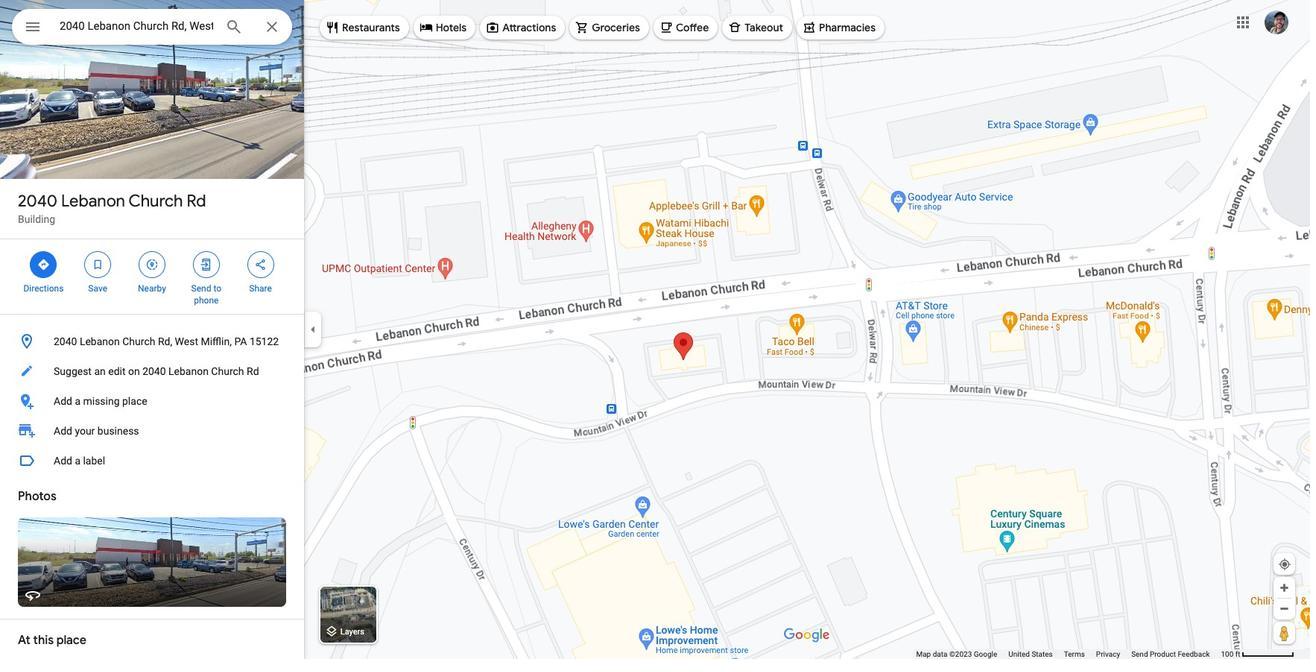 Task type: vqa. For each thing, say whether or not it's contained in the screenshot.
Takeout
yes



Task type: locate. For each thing, give the bounding box(es) containing it.
2040 right on
[[143, 365, 166, 377]]

footer containing map data ©2023 google
[[917, 649, 1222, 659]]

1 a from the top
[[75, 395, 81, 407]]

none field inside the 2040 lebanon church rd, west mifflin, pa 15122 field
[[60, 17, 213, 35]]

send for send product feedback
[[1132, 650, 1149, 658]]

send
[[191, 283, 211, 294], [1132, 650, 1149, 658]]

send inside button
[[1132, 650, 1149, 658]]

1 add from the top
[[54, 395, 72, 407]]

0 vertical spatial place
[[122, 395, 147, 407]]

business
[[98, 425, 139, 437]]

google maps element
[[0, 0, 1311, 659]]

church for rd
[[129, 191, 183, 212]]

2040 lebanon church rd building
[[18, 191, 206, 225]]

a for missing
[[75, 395, 81, 407]]

send to phone
[[191, 283, 221, 306]]

1 vertical spatial church
[[122, 336, 155, 347]]

google
[[974, 650, 998, 658]]

2040
[[18, 191, 57, 212], [54, 336, 77, 347], [143, 365, 166, 377]]

add for add a missing place
[[54, 395, 72, 407]]

a
[[75, 395, 81, 407], [75, 455, 81, 467]]

place right this
[[57, 633, 86, 648]]

0 vertical spatial 2040
[[18, 191, 57, 212]]

2 add from the top
[[54, 425, 72, 437]]

data
[[933, 650, 948, 658]]

1 vertical spatial rd
[[247, 365, 259, 377]]

2040 inside 2040 lebanon church rd building
[[18, 191, 57, 212]]

 search field
[[12, 9, 292, 48]]

place inside button
[[122, 395, 147, 407]]

2 vertical spatial add
[[54, 455, 72, 467]]

church left rd,
[[122, 336, 155, 347]]

label
[[83, 455, 105, 467]]

add left label
[[54, 455, 72, 467]]

at this place
[[18, 633, 86, 648]]

building
[[18, 213, 55, 225]]

united states
[[1009, 650, 1053, 658]]

missing
[[83, 395, 120, 407]]

2040 for rd,
[[54, 336, 77, 347]]

pharmacies button
[[797, 10, 885, 45]]

coffee
[[676, 21, 709, 34]]

1 vertical spatial lebanon
[[80, 336, 120, 347]]

1 vertical spatial send
[[1132, 650, 1149, 658]]

place down on
[[122, 395, 147, 407]]

0 vertical spatial rd
[[187, 191, 206, 212]]

add down suggest on the bottom left
[[54, 395, 72, 407]]

lebanon
[[61, 191, 125, 212], [80, 336, 120, 347], [169, 365, 209, 377]]

0 vertical spatial church
[[129, 191, 183, 212]]

2040 up building at the left of the page
[[18, 191, 57, 212]]

pharmacies
[[820, 21, 876, 34]]

this
[[33, 633, 54, 648]]

add a missing place
[[54, 395, 147, 407]]

add for add a label
[[54, 455, 72, 467]]

privacy
[[1097, 650, 1121, 658]]

100 ft button
[[1222, 650, 1295, 658]]

united
[[1009, 650, 1030, 658]]

1 horizontal spatial place
[[122, 395, 147, 407]]

to
[[214, 283, 221, 294]]

2 a from the top
[[75, 455, 81, 467]]

nearby
[[138, 283, 166, 294]]

None field
[[60, 17, 213, 35]]

0 vertical spatial a
[[75, 395, 81, 407]]

groceries button
[[570, 10, 649, 45]]

1 horizontal spatial send
[[1132, 650, 1149, 658]]

edit
[[108, 365, 126, 377]]

lebanon inside 2040 lebanon church rd building
[[61, 191, 125, 212]]

rd inside 2040 lebanon church rd building
[[187, 191, 206, 212]]

1 vertical spatial 2040
[[54, 336, 77, 347]]

send left product
[[1132, 650, 1149, 658]]

church down the mifflin,
[[211, 365, 244, 377]]

1 vertical spatial add
[[54, 425, 72, 437]]

church
[[129, 191, 183, 212], [122, 336, 155, 347], [211, 365, 244, 377]]

lebanon up an
[[80, 336, 120, 347]]

0 vertical spatial add
[[54, 395, 72, 407]]

footer inside google maps element
[[917, 649, 1222, 659]]

0 horizontal spatial send
[[191, 283, 211, 294]]

send up 'phone' at the top of the page
[[191, 283, 211, 294]]

a left missing
[[75, 395, 81, 407]]

lebanon up 
[[61, 191, 125, 212]]

2040 up suggest on the bottom left
[[54, 336, 77, 347]]

product
[[1151, 650, 1177, 658]]

rd down 15122
[[247, 365, 259, 377]]

united states button
[[1009, 649, 1053, 659]]

add a label button
[[0, 446, 304, 476]]

church up ''
[[129, 191, 183, 212]]

add
[[54, 395, 72, 407], [54, 425, 72, 437], [54, 455, 72, 467]]

0 vertical spatial send
[[191, 283, 211, 294]]

0 vertical spatial lebanon
[[61, 191, 125, 212]]

rd
[[187, 191, 206, 212], [247, 365, 259, 377]]

pa
[[234, 336, 247, 347]]


[[37, 257, 50, 273]]

at
[[18, 633, 30, 648]]

lebanon down west
[[169, 365, 209, 377]]

lebanon for rd,
[[80, 336, 120, 347]]

footer
[[917, 649, 1222, 659]]

coffee button
[[654, 10, 718, 45]]

1 vertical spatial a
[[75, 455, 81, 467]]

2040 lebanon church rd, west mifflin, pa 15122
[[54, 336, 279, 347]]

100 ft
[[1222, 650, 1241, 658]]

photos
[[18, 489, 56, 504]]

show your location image
[[1279, 558, 1292, 571]]

0 horizontal spatial rd
[[187, 191, 206, 212]]

zoom in image
[[1280, 582, 1291, 594]]

a left label
[[75, 455, 81, 467]]

terms button
[[1065, 649, 1086, 659]]

feedback
[[1178, 650, 1211, 658]]

add a missing place button
[[0, 386, 304, 416]]

mifflin,
[[201, 336, 232, 347]]

west
[[175, 336, 198, 347]]

church inside 2040 lebanon church rd building
[[129, 191, 183, 212]]

rd up 
[[187, 191, 206, 212]]

1 horizontal spatial rd
[[247, 365, 259, 377]]

attractions button
[[480, 10, 565, 45]]

send product feedback
[[1132, 650, 1211, 658]]

3 add from the top
[[54, 455, 72, 467]]

add left the your
[[54, 425, 72, 437]]

add a label
[[54, 455, 105, 467]]

a for label
[[75, 455, 81, 467]]

place
[[122, 395, 147, 407], [57, 633, 86, 648]]

0 horizontal spatial place
[[57, 633, 86, 648]]

send product feedback button
[[1132, 649, 1211, 659]]

send inside send to phone
[[191, 283, 211, 294]]

suggest an edit on 2040 lebanon church rd
[[54, 365, 259, 377]]

add your business link
[[0, 416, 304, 446]]



Task type: describe. For each thing, give the bounding box(es) containing it.
add for add your business
[[54, 425, 72, 437]]


[[254, 257, 267, 273]]

 button
[[12, 9, 54, 48]]

restaurants
[[342, 21, 400, 34]]

map
[[917, 650, 931, 658]]

collapse side panel image
[[305, 321, 321, 338]]

states
[[1032, 650, 1053, 658]]

show street view coverage image
[[1274, 622, 1296, 644]]


[[145, 257, 159, 273]]

2040 lebanon church rd main content
[[0, 0, 304, 659]]

terms
[[1065, 650, 1086, 658]]

save
[[88, 283, 107, 294]]

suggest an edit on 2040 lebanon church rd button
[[0, 356, 304, 386]]

map data ©2023 google
[[917, 650, 998, 658]]

on
[[128, 365, 140, 377]]

suggest
[[54, 365, 92, 377]]

1 vertical spatial place
[[57, 633, 86, 648]]

2 vertical spatial 2040
[[143, 365, 166, 377]]

takeout
[[745, 21, 784, 34]]

rd,
[[158, 336, 172, 347]]

2040 Lebanon Church Rd, West Mifflin, PA 15122 field
[[12, 9, 292, 45]]


[[91, 257, 105, 273]]

hotels
[[436, 21, 467, 34]]

layers
[[341, 627, 365, 637]]

send for send to phone
[[191, 283, 211, 294]]

privacy button
[[1097, 649, 1121, 659]]

zoom out image
[[1280, 603, 1291, 614]]

share
[[249, 283, 272, 294]]

your
[[75, 425, 95, 437]]


[[200, 257, 213, 273]]

phone
[[194, 295, 219, 306]]

takeout button
[[723, 10, 793, 45]]

church for rd,
[[122, 336, 155, 347]]

©2023
[[950, 650, 973, 658]]

2040 for rd
[[18, 191, 57, 212]]

attractions
[[503, 21, 556, 34]]

15122
[[250, 336, 279, 347]]

groceries
[[592, 21, 640, 34]]


[[24, 16, 42, 37]]

2 vertical spatial lebanon
[[169, 365, 209, 377]]

2 vertical spatial church
[[211, 365, 244, 377]]

actions for 2040 lebanon church rd region
[[0, 239, 304, 314]]

google account: cj baylor  
(christian.baylor@adept.ai) image
[[1265, 10, 1289, 34]]

2040 lebanon church rd, west mifflin, pa 15122 button
[[0, 327, 304, 356]]

restaurants button
[[320, 10, 409, 45]]

rd inside button
[[247, 365, 259, 377]]

add your business
[[54, 425, 139, 437]]

100
[[1222, 650, 1234, 658]]

hotels button
[[414, 10, 476, 45]]

an
[[94, 365, 106, 377]]

ft
[[1236, 650, 1241, 658]]

directions
[[23, 283, 64, 294]]

lebanon for rd
[[61, 191, 125, 212]]



